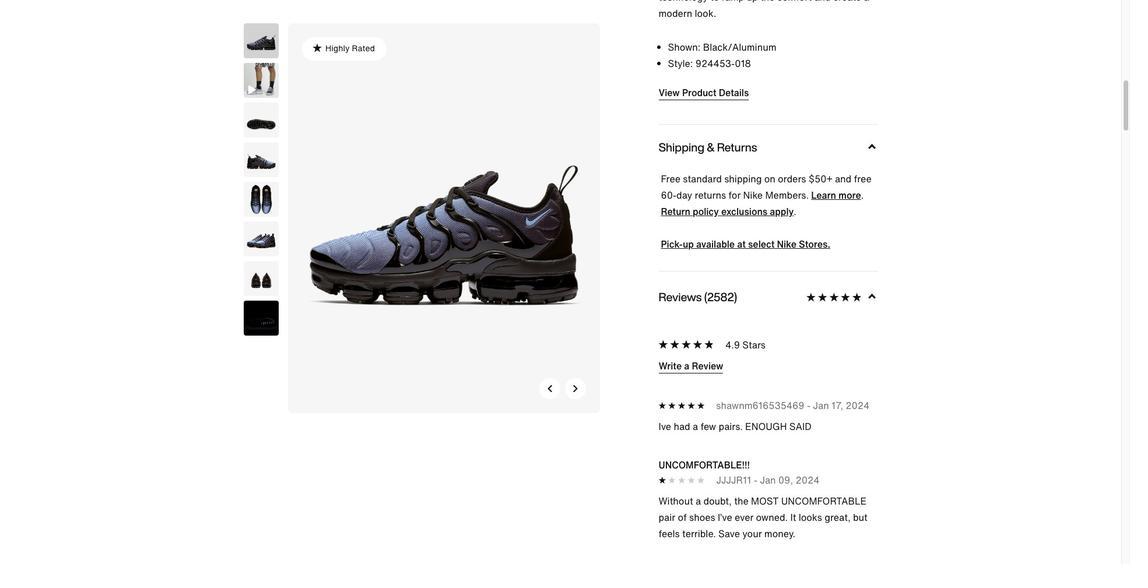 Task type: locate. For each thing, give the bounding box(es) containing it.
without a doubt, the most uncomfortable pair of shoes i've ever owned. it looks great, but feels terrible. save your money.
[[659, 494, 868, 541]]

a left few
[[693, 420, 698, 434]]

members.
[[765, 188, 809, 202]]

0 horizontal spatial -
[[754, 473, 757, 487]]

learn
[[811, 188, 836, 202]]

pair
[[659, 511, 675, 525]]

a right write
[[684, 359, 690, 373]]

0 horizontal spatial jan
[[760, 473, 776, 487]]

write a review
[[659, 359, 723, 373]]

the
[[734, 494, 749, 508]]

nike
[[743, 188, 763, 202], [777, 237, 797, 251]]

review
[[692, 359, 723, 373]]

0 horizontal spatial 2024
[[796, 473, 820, 487]]

1 vertical spatial jan
[[760, 473, 776, 487]]

2024 for jan 17, 2024
[[846, 399, 870, 413]]

few
[[701, 420, 716, 434]]

nike right for
[[743, 188, 763, 202]]

shawnm616535469 - jan 17, 2024
[[716, 399, 870, 413]]

-
[[807, 399, 811, 413], [754, 473, 757, 487]]

0 vertical spatial a
[[684, 359, 690, 373]]

without
[[659, 494, 693, 508]]

jan left 17,
[[813, 399, 829, 413]]

0 vertical spatial nike
[[743, 188, 763, 202]]

view product details
[[659, 85, 749, 99]]

save
[[718, 527, 740, 541]]

2024
[[846, 399, 870, 413], [796, 473, 820, 487]]

2024 right 09,
[[796, 473, 820, 487]]

terrible.
[[682, 527, 716, 541]]

- right "jjjjr11" at the bottom of the page
[[754, 473, 757, 487]]

free
[[661, 172, 681, 186]]

- up said
[[807, 399, 811, 413]]

shipping
[[724, 172, 762, 186]]

return
[[661, 204, 690, 218]]

1 horizontal spatial nike
[[777, 237, 797, 251]]

. down free
[[861, 188, 864, 202]]

great,
[[825, 511, 851, 525]]

ive had a few pairs. enough said
[[659, 420, 812, 434]]

exclusions
[[721, 204, 768, 218]]

2024 for jan 09, 2024
[[796, 473, 820, 487]]

free
[[854, 172, 872, 186]]

a up shoes
[[696, 494, 701, 508]]

a for write
[[684, 359, 690, 373]]

924453-
[[696, 56, 735, 70]]

doubt,
[[704, 494, 732, 508]]

nike air vapormax plus men's shoes image
[[243, 23, 278, 58], [288, 23, 600, 413], [243, 103, 278, 138], [243, 142, 278, 177], [243, 182, 278, 217], [243, 222, 278, 257], [243, 261, 278, 296], [243, 301, 278, 336]]

menu bar
[[198, 0, 923, 2]]

a inside without a doubt, the most uncomfortable pair of shoes i've ever owned. it looks great, but feels terrible. save your money.
[[696, 494, 701, 508]]

0 vertical spatial jan
[[813, 399, 829, 413]]

pick-up available at select nike stores. link
[[661, 237, 830, 251]]

highly
[[325, 42, 349, 54]]

uncomfortable!!!
[[659, 458, 750, 472]]

1 horizontal spatial 2024
[[846, 399, 870, 413]]

a inside button
[[684, 359, 690, 373]]

0 vertical spatial 2024
[[846, 399, 870, 413]]

1 horizontal spatial .
[[861, 188, 864, 202]]

1 horizontal spatial jan
[[813, 399, 829, 413]]

0 vertical spatial -
[[807, 399, 811, 413]]

stars
[[743, 338, 766, 352]]

had
[[674, 420, 690, 434]]

1 vertical spatial -
[[754, 473, 757, 487]]

jjjjr11
[[716, 473, 751, 487]]

jan left 09,
[[760, 473, 776, 487]]

4.9
[[726, 338, 740, 352]]

&
[[707, 139, 715, 155]]

jan
[[813, 399, 829, 413], [760, 473, 776, 487]]

a
[[684, 359, 690, 373], [693, 420, 698, 434], [696, 494, 701, 508]]

1 vertical spatial .
[[794, 204, 797, 218]]

018
[[735, 56, 751, 70]]

2 vertical spatial a
[[696, 494, 701, 508]]

0 horizontal spatial nike
[[743, 188, 763, 202]]

2024 right 17,
[[846, 399, 870, 413]]

more
[[839, 188, 861, 202]]

1 vertical spatial 2024
[[796, 473, 820, 487]]

jan for jan 17, 2024
[[813, 399, 829, 413]]

standard
[[683, 172, 722, 186]]

day
[[677, 188, 692, 202]]

1 horizontal spatial -
[[807, 399, 811, 413]]

free standard shipping on orders $50+ and free 60-day returns for nike members.
[[661, 172, 872, 202]]

nike right 'select'
[[777, 237, 797, 251]]

0 vertical spatial .
[[861, 188, 864, 202]]

- for shawnm616535469
[[807, 399, 811, 413]]

ever
[[735, 511, 754, 525]]

.
[[861, 188, 864, 202], [794, 204, 797, 218]]

. down members.
[[794, 204, 797, 218]]

learn more . return policy exclusions apply .
[[661, 188, 864, 218]]



Task type: describe. For each thing, give the bounding box(es) containing it.
pick-
[[661, 237, 683, 251]]

for
[[729, 188, 741, 202]]

nike inside free standard shipping on orders $50+ and free 60-day returns for nike members.
[[743, 188, 763, 202]]

pick-up available at select nike stores.
[[661, 237, 830, 251]]

orders
[[778, 172, 806, 186]]

money.
[[764, 527, 796, 541]]

return policy exclusions apply link
[[661, 204, 794, 218]]

uncomfortable
[[781, 494, 867, 508]]

details
[[719, 85, 749, 99]]

feels
[[659, 527, 680, 541]]

returns
[[717, 139, 757, 155]]

apply
[[770, 204, 794, 218]]

previous image
[[546, 385, 553, 392]]

your
[[743, 527, 762, 541]]

up
[[683, 237, 694, 251]]

- for jjjjr11
[[754, 473, 757, 487]]

shipping & returns
[[659, 139, 757, 155]]

jjjjr11 - jan 09, 2024
[[716, 473, 820, 487]]

undefined image
[[243, 63, 278, 98]]

rated
[[352, 42, 375, 54]]

returns
[[695, 188, 726, 202]]

write
[[659, 359, 682, 373]]

most
[[751, 494, 779, 508]]

shown:
[[668, 40, 701, 54]]

highly rated
[[325, 42, 375, 54]]

black/aluminum
[[703, 40, 777, 54]]

pairs.
[[719, 420, 743, 434]]

i've
[[718, 511, 732, 525]]

policy
[[693, 204, 719, 218]]

4.9 stars
[[726, 338, 766, 352]]

60-
[[661, 188, 677, 202]]

of
[[678, 511, 687, 525]]

view
[[659, 85, 680, 99]]

and
[[835, 172, 852, 186]]

09,
[[778, 473, 793, 487]]

0 horizontal spatial .
[[794, 204, 797, 218]]

17,
[[832, 399, 843, 413]]

product
[[682, 85, 717, 99]]

shawnm616535469
[[716, 399, 805, 413]]

on
[[764, 172, 776, 186]]

shown: black/aluminum style: 924453-018
[[668, 40, 777, 70]]

it
[[790, 511, 796, 525]]

said
[[790, 420, 812, 434]]

shipping
[[659, 139, 705, 155]]

at
[[737, 237, 746, 251]]

looks
[[799, 511, 822, 525]]

style:
[[668, 56, 693, 70]]

reviews
[[659, 289, 702, 306]]

learn more link
[[811, 188, 861, 202]]

but
[[853, 511, 868, 525]]

write a review button
[[659, 359, 723, 374]]

stores.
[[799, 237, 830, 251]]

enough
[[745, 420, 787, 434]]

shoes
[[689, 511, 715, 525]]

1 vertical spatial a
[[693, 420, 698, 434]]

a for without
[[696, 494, 701, 508]]

ive
[[659, 420, 671, 434]]

reviews (2582)
[[659, 289, 737, 306]]

next image
[[572, 385, 579, 392]]

select
[[748, 237, 775, 251]]

available
[[696, 237, 735, 251]]

jan for jan 09, 2024
[[760, 473, 776, 487]]

$50+
[[809, 172, 833, 186]]

(2582)
[[704, 289, 737, 306]]

view product details button
[[659, 85, 749, 100]]

owned.
[[756, 511, 788, 525]]

1 vertical spatial nike
[[777, 237, 797, 251]]



Task type: vqa. For each thing, say whether or not it's contained in the screenshot.
first pin icon
no



